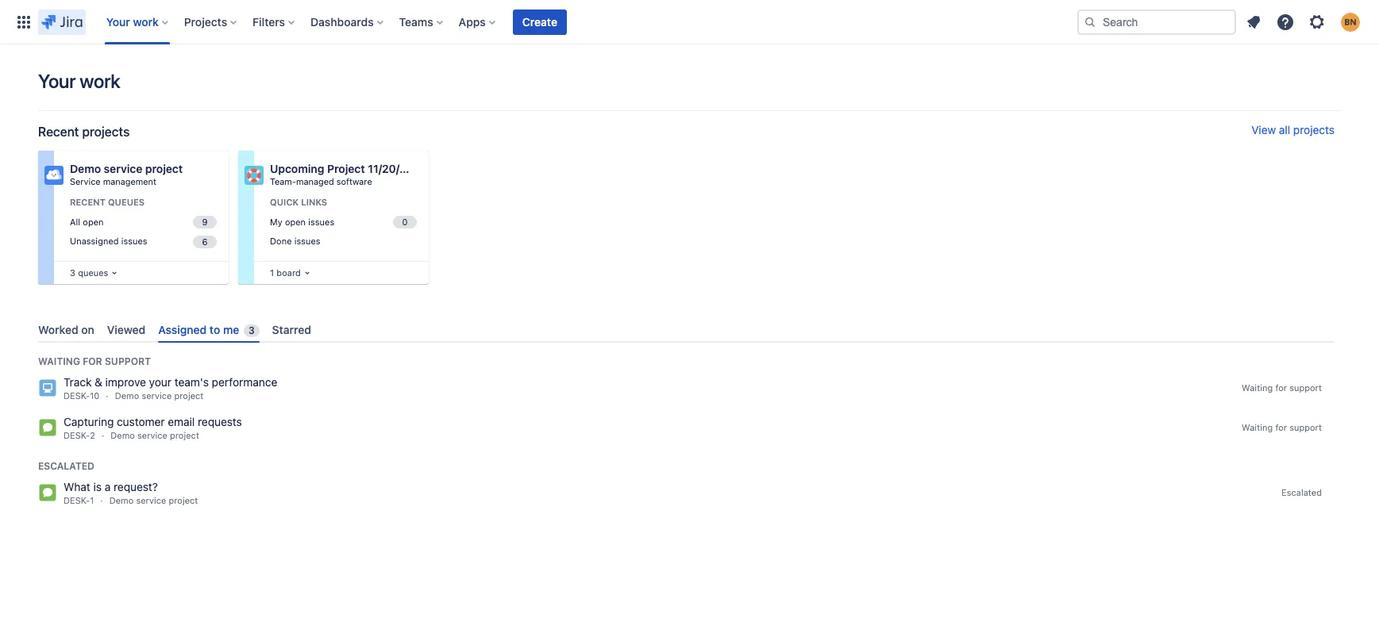 Task type: locate. For each thing, give the bounding box(es) containing it.
all open link
[[67, 213, 219, 231]]

· right the 2
[[102, 431, 104, 441]]

support for your
[[1290, 383, 1322, 393]]

project inside the capturing customer email requests desk-2 · demo service project
[[170, 431, 199, 441]]

queues down management
[[108, 197, 145, 207]]

board image down "done issues"
[[301, 267, 313, 280]]

escalated
[[38, 461, 94, 473], [1282, 488, 1322, 498]]

board
[[277, 268, 301, 278]]

1 vertical spatial escalated
[[1282, 488, 1322, 498]]

0 vertical spatial recent
[[38, 125, 79, 139]]

all
[[1279, 123, 1290, 137]]

1 down is
[[90, 496, 94, 506]]

demo down a
[[109, 496, 134, 506]]

1 vertical spatial recent
[[70, 197, 106, 207]]

my open issues link
[[267, 213, 419, 231]]

0 vertical spatial desk-
[[64, 391, 90, 401]]

2 vertical spatial waiting for support
[[1242, 423, 1322, 433]]

service down the customer
[[137, 431, 167, 441]]

worked on
[[38, 323, 94, 337]]

team's
[[174, 376, 209, 389]]

issues down my open issues
[[294, 236, 320, 246]]

1 horizontal spatial 3
[[248, 325, 255, 337]]

teams
[[399, 15, 433, 28]]

your work inside dropdown button
[[106, 15, 159, 28]]

service down your
[[142, 391, 172, 401]]

queues inside dropdown button
[[78, 268, 108, 278]]

request?
[[114, 481, 158, 494]]

&
[[95, 376, 102, 389]]

desk- inside 'what is a request? desk-1 · demo service project'
[[64, 496, 90, 506]]

demo up "service"
[[70, 162, 101, 175]]

2 vertical spatial support
[[1290, 423, 1322, 433]]

recent for recent projects
[[38, 125, 79, 139]]

2 vertical spatial desk-
[[64, 496, 90, 506]]

1 board
[[270, 268, 301, 278]]

1 horizontal spatial 1
[[270, 268, 274, 278]]

track & improve your team's performance desk-10 · demo service project
[[64, 376, 277, 401]]

desk- down capturing
[[64, 431, 90, 441]]

service inside demo service project service management
[[104, 162, 142, 175]]

0 vertical spatial work
[[133, 15, 159, 28]]

1 vertical spatial 3
[[248, 325, 255, 337]]

1 vertical spatial waiting for support
[[1242, 383, 1322, 393]]

view all projects
[[1252, 123, 1335, 137]]

2 vertical spatial waiting
[[1242, 423, 1273, 433]]

0 vertical spatial 3
[[70, 268, 75, 278]]

1 vertical spatial queues
[[78, 268, 108, 278]]

· inside track & improve your team's performance desk-10 · demo service project
[[106, 391, 108, 401]]

service inside 'what is a request? desk-1 · demo service project'
[[136, 496, 166, 506]]

service up management
[[104, 162, 142, 175]]

your work up recent projects
[[38, 70, 120, 92]]

links
[[301, 197, 327, 207]]

0 vertical spatial ·
[[106, 391, 108, 401]]

board image inside 3 queues dropdown button
[[108, 267, 121, 280]]

recent up all open
[[70, 197, 106, 207]]

desk- down what
[[64, 496, 90, 506]]

recent projects
[[38, 125, 130, 139]]

support
[[105, 356, 151, 368], [1290, 383, 1322, 393], [1290, 423, 1322, 433]]

2 vertical spatial for
[[1276, 423, 1287, 433]]

desk- for capturing
[[64, 431, 90, 441]]

issues for demo service project
[[121, 236, 147, 246]]

upcoming project 11/20/2023 team-managed software
[[270, 162, 428, 187]]

3 for 3
[[248, 325, 255, 337]]

your work
[[106, 15, 159, 28], [38, 70, 120, 92]]

issues down all open link
[[121, 236, 147, 246]]

service inside track & improve your team's performance desk-10 · demo service project
[[142, 391, 172, 401]]

3
[[70, 268, 75, 278], [248, 325, 255, 337]]

waiting for support for track & improve your team's performance
[[1242, 383, 1322, 393]]

work inside dropdown button
[[133, 15, 159, 28]]

demo inside the capturing customer email requests desk-2 · demo service project
[[111, 431, 135, 441]]

2 vertical spatial ·
[[100, 496, 103, 506]]

your work left projects
[[106, 15, 159, 28]]

for for capturing customer email requests
[[1276, 423, 1287, 433]]

capturing
[[64, 415, 114, 429]]

board image down unassigned issues
[[108, 267, 121, 280]]

projects
[[1293, 123, 1335, 137], [82, 125, 130, 139]]

·
[[106, 391, 108, 401], [102, 431, 104, 441], [100, 496, 103, 506]]

recent up "service"
[[38, 125, 79, 139]]

open right "my"
[[285, 217, 306, 227]]

3 right me
[[248, 325, 255, 337]]

issues
[[308, 217, 334, 227], [121, 236, 147, 246], [294, 236, 320, 246]]

queues for 3 queues
[[78, 268, 108, 278]]

0 vertical spatial waiting
[[38, 356, 80, 368]]

tab list
[[32, 317, 1341, 343]]

2 desk- from the top
[[64, 431, 90, 441]]

help image
[[1276, 12, 1295, 31]]

service down request?
[[136, 496, 166, 506]]

0 vertical spatial your work
[[106, 15, 159, 28]]

for
[[83, 356, 102, 368], [1276, 383, 1287, 393], [1276, 423, 1287, 433]]

work
[[133, 15, 159, 28], [80, 70, 120, 92]]

1 horizontal spatial board image
[[301, 267, 313, 280]]

0 horizontal spatial 1
[[90, 496, 94, 506]]

· for customer
[[102, 431, 104, 441]]

1 vertical spatial support
[[1290, 383, 1322, 393]]

filters button
[[248, 9, 301, 35]]

3 down unassigned
[[70, 268, 75, 278]]

3 inside dropdown button
[[70, 268, 75, 278]]

1 vertical spatial your
[[38, 70, 76, 92]]

banner
[[0, 0, 1379, 44]]

projects button
[[179, 9, 243, 35]]

issues for upcoming project 11/20/2023
[[294, 236, 320, 246]]

1 open from the left
[[83, 217, 104, 227]]

0 horizontal spatial escalated
[[38, 461, 94, 473]]

on
[[81, 323, 94, 337]]

2 open from the left
[[285, 217, 306, 227]]

service
[[104, 162, 142, 175], [142, 391, 172, 401], [137, 431, 167, 441], [136, 496, 166, 506]]

team-
[[270, 176, 296, 187]]

0 vertical spatial your
[[106, 15, 130, 28]]

performance
[[212, 376, 277, 389]]

waiting for support
[[38, 356, 151, 368], [1242, 383, 1322, 393], [1242, 423, 1322, 433]]

worked
[[38, 323, 78, 337]]

projects right all
[[1293, 123, 1335, 137]]

0 vertical spatial queues
[[108, 197, 145, 207]]

unassigned
[[70, 236, 119, 246]]

work up recent projects
[[80, 70, 120, 92]]

recent
[[38, 125, 79, 139], [70, 197, 106, 207]]

2 board image from the left
[[301, 267, 313, 280]]

waiting
[[38, 356, 80, 368], [1242, 383, 1273, 393], [1242, 423, 1273, 433]]

work left projects
[[133, 15, 159, 28]]

demo
[[70, 162, 101, 175], [115, 391, 139, 401], [111, 431, 135, 441], [109, 496, 134, 506]]

1
[[270, 268, 274, 278], [90, 496, 94, 506]]

demo down the customer
[[111, 431, 135, 441]]

project
[[327, 162, 365, 175]]

demo down improve
[[115, 391, 139, 401]]

1 vertical spatial desk-
[[64, 431, 90, 441]]

board image for upcoming
[[301, 267, 313, 280]]

done issues
[[270, 236, 320, 246]]

board image
[[108, 267, 121, 280], [301, 267, 313, 280]]

· down is
[[100, 496, 103, 506]]

0 horizontal spatial open
[[83, 217, 104, 227]]

1 vertical spatial for
[[1276, 383, 1287, 393]]

queues down unassigned
[[78, 268, 108, 278]]

tab list containing worked on
[[32, 317, 1341, 343]]

1 horizontal spatial your
[[106, 15, 130, 28]]

0 vertical spatial 1
[[270, 268, 274, 278]]

desk- inside the capturing customer email requests desk-2 · demo service project
[[64, 431, 90, 441]]

0 horizontal spatial 3
[[70, 268, 75, 278]]

1 horizontal spatial open
[[285, 217, 306, 227]]

projects up demo service project service management
[[82, 125, 130, 139]]

customer
[[117, 415, 165, 429]]

0 horizontal spatial board image
[[108, 267, 121, 280]]

3 desk- from the top
[[64, 496, 90, 506]]

dashboards button
[[306, 9, 390, 35]]

1 board button
[[267, 264, 313, 282]]

project
[[145, 162, 183, 175], [174, 391, 204, 401], [170, 431, 199, 441], [169, 496, 198, 506]]

0 vertical spatial support
[[105, 356, 151, 368]]

jira image
[[41, 12, 82, 31], [41, 12, 82, 31]]

1 board image from the left
[[108, 267, 121, 280]]

what is a request? desk-1 · demo service project
[[64, 481, 198, 506]]

open inside my open issues link
[[285, 217, 306, 227]]

open for demo
[[83, 217, 104, 227]]

your
[[106, 15, 130, 28], [38, 70, 76, 92]]

1 vertical spatial 1
[[90, 496, 94, 506]]

1 desk- from the top
[[64, 391, 90, 401]]

2
[[90, 431, 95, 441]]

queues
[[108, 197, 145, 207], [78, 268, 108, 278]]

viewed
[[107, 323, 145, 337]]

requests
[[198, 415, 242, 429]]

· inside 'what is a request? desk-1 · demo service project'
[[100, 496, 103, 506]]

1 vertical spatial ·
[[102, 431, 104, 441]]

board image inside 'popup button'
[[301, 267, 313, 280]]

1 left board
[[270, 268, 274, 278]]

open inside all open link
[[83, 217, 104, 227]]

board image for demo
[[108, 267, 121, 280]]

open
[[83, 217, 104, 227], [285, 217, 306, 227]]

3 queues button
[[67, 264, 121, 282]]

desk- down track
[[64, 391, 90, 401]]

0 vertical spatial escalated
[[38, 461, 94, 473]]

· inside the capturing customer email requests desk-2 · demo service project
[[102, 431, 104, 441]]

unassigned issues
[[70, 236, 147, 246]]

waiting for support for capturing customer email requests
[[1242, 423, 1322, 433]]

1 vertical spatial waiting
[[1242, 383, 1273, 393]]

· right 10
[[106, 391, 108, 401]]

1 horizontal spatial work
[[133, 15, 159, 28]]

desk-
[[64, 391, 90, 401], [64, 431, 90, 441], [64, 496, 90, 506]]

for for track & improve your team's performance
[[1276, 383, 1287, 393]]

0 horizontal spatial work
[[80, 70, 120, 92]]

open right all
[[83, 217, 104, 227]]



Task type: describe. For each thing, give the bounding box(es) containing it.
your work button
[[101, 9, 174, 35]]

software
[[336, 176, 372, 187]]

what
[[64, 481, 90, 494]]

email
[[168, 415, 195, 429]]

project inside 'what is a request? desk-1 · demo service project'
[[169, 496, 198, 506]]

dashboards
[[311, 15, 374, 28]]

queues for recent queues
[[108, 197, 145, 207]]

managed
[[296, 176, 334, 187]]

capturing customer email requests desk-2 · demo service project
[[64, 415, 242, 441]]

project inside demo service project service management
[[145, 162, 183, 175]]

banner containing your work
[[0, 0, 1379, 44]]

0 horizontal spatial your
[[38, 70, 76, 92]]

3 queues
[[70, 268, 108, 278]]

0 vertical spatial for
[[83, 356, 102, 368]]

settings image
[[1308, 12, 1327, 31]]

quick links
[[270, 197, 327, 207]]

desk- for what
[[64, 496, 90, 506]]

11/20/2023
[[368, 162, 428, 175]]

1 inside 'popup button'
[[270, 268, 274, 278]]

create
[[522, 15, 557, 28]]

management
[[103, 176, 156, 187]]

service
[[70, 176, 100, 187]]

create button
[[513, 9, 567, 35]]

view all projects link
[[1252, 123, 1335, 140]]

Search field
[[1078, 9, 1236, 35]]

support for requests
[[1290, 423, 1322, 433]]

your
[[149, 376, 172, 389]]

demo inside demo service project service management
[[70, 162, 101, 175]]

1 vertical spatial your work
[[38, 70, 120, 92]]

1 horizontal spatial escalated
[[1282, 488, 1322, 498]]

demo inside 'what is a request? desk-1 · demo service project'
[[109, 496, 134, 506]]

1 horizontal spatial projects
[[1293, 123, 1335, 137]]

teams button
[[394, 9, 449, 35]]

0 horizontal spatial projects
[[82, 125, 130, 139]]

my open issues
[[270, 217, 334, 227]]

view
[[1252, 123, 1276, 137]]

done issues link
[[267, 233, 419, 251]]

projects
[[184, 15, 227, 28]]

waiting for capturing customer email requests
[[1242, 423, 1273, 433]]

recent queues
[[70, 197, 145, 207]]

issues down "links"
[[308, 217, 334, 227]]

0 vertical spatial waiting for support
[[38, 356, 151, 368]]

upcoming
[[270, 162, 324, 175]]

assigned
[[158, 323, 207, 337]]

track
[[64, 376, 92, 389]]

10
[[90, 391, 99, 401]]

demo inside track & improve your team's performance desk-10 · demo service project
[[115, 391, 139, 401]]

filters
[[253, 15, 285, 28]]

all open
[[70, 217, 104, 227]]

assigned to me
[[158, 323, 239, 337]]

done
[[270, 236, 292, 246]]

a
[[105, 481, 111, 494]]

improve
[[105, 376, 146, 389]]

waiting for track & improve your team's performance
[[1242, 383, 1273, 393]]

me
[[223, 323, 239, 337]]

to
[[210, 323, 220, 337]]

is
[[93, 481, 102, 494]]

recent for recent queues
[[70, 197, 106, 207]]

starred
[[272, 323, 311, 337]]

1 inside 'what is a request? desk-1 · demo service project'
[[90, 496, 94, 506]]

apps
[[459, 15, 486, 28]]

service inside the capturing customer email requests desk-2 · demo service project
[[137, 431, 167, 441]]

· for is
[[100, 496, 103, 506]]

your inside dropdown button
[[106, 15, 130, 28]]

apps button
[[454, 9, 502, 35]]

notifications image
[[1244, 12, 1263, 31]]

3 for 3 queues
[[70, 268, 75, 278]]

all
[[70, 217, 80, 227]]

appswitcher icon image
[[14, 12, 33, 31]]

your profile and settings image
[[1341, 12, 1360, 31]]

project inside track & improve your team's performance desk-10 · demo service project
[[174, 391, 204, 401]]

1 vertical spatial work
[[80, 70, 120, 92]]

search image
[[1084, 15, 1097, 28]]

desk- inside track & improve your team's performance desk-10 · demo service project
[[64, 391, 90, 401]]

my
[[270, 217, 282, 227]]

demo service project service management
[[70, 162, 183, 187]]

open for upcoming
[[285, 217, 306, 227]]

quick
[[270, 197, 299, 207]]

primary element
[[10, 0, 1078, 44]]

unassigned issues link
[[67, 233, 219, 251]]



Task type: vqa. For each thing, say whether or not it's contained in the screenshot.
customers,
no



